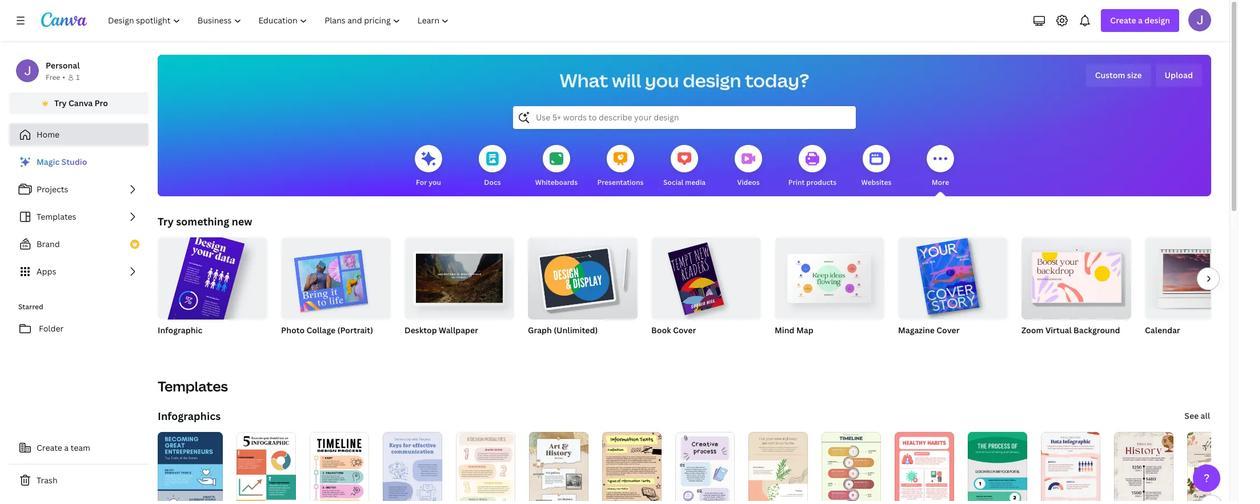 Task type: describe. For each thing, give the bounding box(es) containing it.
custom
[[1095, 70, 1125, 81]]

(unlimited)
[[554, 325, 598, 336]]

mind map
[[775, 325, 813, 336]]

websites
[[861, 178, 892, 187]]

videos button
[[735, 137, 762, 197]]

try canva pro button
[[9, 93, 149, 114]]

group for book cover
[[651, 233, 761, 320]]

cover for book cover
[[673, 325, 696, 336]]

print products
[[788, 178, 837, 187]]

create for create a design
[[1110, 15, 1136, 26]]

infographic 800 × 2000 px
[[158, 325, 206, 350]]

try canva pro
[[54, 98, 108, 109]]

you inside button
[[429, 178, 441, 187]]

create a design button
[[1101, 9, 1179, 32]]

custom size
[[1095, 70, 1142, 81]]

book
[[651, 325, 671, 336]]

starred
[[18, 302, 43, 312]]

try for try something new
[[158, 215, 174, 229]]

social media button
[[663, 137, 706, 197]]

presentations
[[597, 178, 644, 187]]

background
[[1074, 325, 1120, 336]]

graph (unlimited) group
[[528, 233, 638, 351]]

2000
[[178, 340, 196, 350]]

1 horizontal spatial templates
[[158, 377, 228, 396]]

jacob simon image
[[1188, 9, 1211, 31]]

mind map group
[[775, 233, 885, 351]]

magazine
[[898, 325, 935, 336]]

for you
[[416, 178, 441, 187]]

what
[[560, 68, 608, 93]]

see all link
[[1184, 405, 1211, 428]]

book cover group
[[651, 233, 761, 351]]

magic
[[37, 157, 60, 167]]

8.5 × 11 in button
[[898, 339, 941, 351]]

cover for magazine cover 8.5 × 11 in
[[937, 325, 960, 336]]

magazine cover 8.5 × 11 in
[[898, 325, 960, 350]]

zoom virtual background group
[[1022, 233, 1131, 351]]

a for team
[[64, 443, 69, 454]]

create a team button
[[9, 437, 149, 460]]

calendar group
[[1145, 238, 1238, 351]]

try something new
[[158, 215, 252, 229]]

photo collage (portrait)
[[281, 325, 373, 336]]

photo
[[281, 325, 305, 336]]

magic studio link
[[9, 151, 149, 174]]

1
[[76, 73, 80, 82]]

docs
[[484, 178, 501, 187]]

desktop wallpaper
[[405, 325, 478, 336]]

desktop
[[405, 325, 437, 336]]

brand link
[[9, 233, 149, 256]]

infographic group
[[156, 229, 267, 375]]

magazine cover group
[[898, 233, 1008, 351]]

•
[[62, 73, 65, 82]]

zoom
[[1022, 325, 1044, 336]]

× inside infographic 800 × 2000 px
[[173, 340, 176, 350]]

folder link
[[9, 318, 149, 341]]

docs button
[[479, 137, 506, 197]]

desktop wallpaper group
[[405, 233, 514, 351]]

canva
[[69, 98, 93, 109]]

apps
[[37, 266, 56, 277]]

more
[[932, 178, 949, 187]]

book cover
[[651, 325, 696, 336]]

pro
[[95, 98, 108, 109]]

more button
[[927, 137, 954, 197]]

for
[[416, 178, 427, 187]]

for you button
[[415, 137, 442, 197]]

group for mind map
[[775, 233, 885, 320]]

(portrait)
[[337, 325, 373, 336]]

presentations button
[[597, 137, 644, 197]]

see all
[[1185, 411, 1210, 422]]

photo collage (portrait) group
[[281, 233, 391, 351]]

whiteboards
[[535, 178, 578, 187]]

group for graph (unlimited)
[[528, 233, 638, 320]]

a for design
[[1138, 15, 1143, 26]]

design inside dropdown button
[[1145, 15, 1170, 26]]

free
[[46, 73, 60, 82]]

today?
[[745, 68, 809, 93]]

print
[[788, 178, 805, 187]]

apps link
[[9, 261, 149, 283]]

upload button
[[1156, 64, 1202, 87]]

custom size button
[[1086, 64, 1151, 87]]

media
[[685, 178, 706, 187]]

trash link
[[9, 470, 149, 493]]

whiteboards button
[[535, 137, 578, 197]]

free •
[[46, 73, 65, 82]]



Task type: locate. For each thing, give the bounding box(es) containing it.
cover right the book
[[673, 325, 696, 336]]

1 vertical spatial a
[[64, 443, 69, 454]]

calendar
[[1145, 325, 1180, 336]]

1 horizontal spatial you
[[645, 68, 679, 93]]

studio
[[61, 157, 87, 167]]

home
[[37, 129, 59, 140]]

graph (unlimited)
[[528, 325, 598, 336]]

0 vertical spatial you
[[645, 68, 679, 93]]

800 × 2000 px button
[[158, 339, 217, 351]]

1 vertical spatial you
[[429, 178, 441, 187]]

8.5
[[898, 340, 908, 350]]

virtual
[[1046, 325, 1072, 336]]

infographics
[[158, 410, 221, 423]]

0 horizontal spatial create
[[37, 443, 62, 454]]

size
[[1127, 70, 1142, 81]]

create inside button
[[37, 443, 62, 454]]

try
[[54, 98, 67, 109], [158, 215, 174, 229]]

team
[[71, 443, 90, 454]]

try for try canva pro
[[54, 98, 67, 109]]

11
[[915, 340, 922, 350]]

trash
[[37, 475, 57, 486]]

create for create a team
[[37, 443, 62, 454]]

a left team
[[64, 443, 69, 454]]

projects link
[[9, 178, 149, 201]]

mind
[[775, 325, 795, 336]]

personal
[[46, 60, 80, 71]]

templates
[[37, 211, 76, 222], [158, 377, 228, 396]]

templates link
[[9, 206, 149, 229]]

1 vertical spatial try
[[158, 215, 174, 229]]

0 horizontal spatial templates
[[37, 211, 76, 222]]

1 horizontal spatial a
[[1138, 15, 1143, 26]]

zoom virtual background
[[1022, 325, 1120, 336]]

graph
[[528, 325, 552, 336]]

group for photo collage (portrait)
[[281, 233, 391, 320]]

try left canva
[[54, 98, 67, 109]]

Search search field
[[536, 107, 833, 129]]

0 horizontal spatial design
[[683, 68, 741, 93]]

videos
[[737, 178, 760, 187]]

group for infographic
[[156, 229, 267, 375]]

1 vertical spatial create
[[37, 443, 62, 454]]

templates up "infographics"
[[158, 377, 228, 396]]

magic studio
[[37, 157, 87, 167]]

home link
[[9, 123, 149, 146]]

group for desktop wallpaper
[[405, 233, 514, 320]]

group
[[156, 229, 267, 375], [281, 233, 391, 320], [405, 233, 514, 320], [528, 233, 638, 320], [651, 233, 761, 320], [775, 233, 885, 320], [898, 233, 1008, 320], [1022, 233, 1131, 320], [1145, 238, 1238, 320]]

1 horizontal spatial design
[[1145, 15, 1170, 26]]

0 vertical spatial templates
[[37, 211, 76, 222]]

folder button
[[9, 318, 149, 341]]

you
[[645, 68, 679, 93], [429, 178, 441, 187]]

1 horizontal spatial create
[[1110, 15, 1136, 26]]

wallpaper
[[439, 325, 478, 336]]

print products button
[[788, 137, 837, 197]]

2 × from the left
[[910, 340, 913, 350]]

in
[[924, 340, 930, 350]]

folder
[[39, 323, 64, 334]]

group for zoom virtual background
[[1022, 233, 1131, 320]]

try inside 'button'
[[54, 98, 67, 109]]

800
[[158, 340, 171, 350]]

cover
[[673, 325, 696, 336], [937, 325, 960, 336]]

1 × from the left
[[173, 340, 176, 350]]

try left something
[[158, 215, 174, 229]]

a up the size
[[1138, 15, 1143, 26]]

social media
[[663, 178, 706, 187]]

map
[[796, 325, 813, 336]]

× right 800
[[173, 340, 176, 350]]

products
[[806, 178, 837, 187]]

infographic
[[158, 325, 202, 336]]

group for calendar
[[1145, 238, 1238, 320]]

templates inside templates link
[[37, 211, 76, 222]]

group for magazine cover
[[898, 233, 1008, 320]]

0 horizontal spatial you
[[429, 178, 441, 187]]

you right 'for'
[[429, 178, 441, 187]]

create up custom size
[[1110, 15, 1136, 26]]

0 horizontal spatial try
[[54, 98, 67, 109]]

design up search search box
[[683, 68, 741, 93]]

a
[[1138, 15, 1143, 26], [64, 443, 69, 454]]

brand
[[37, 239, 60, 250]]

×
[[173, 340, 176, 350], [910, 340, 913, 350]]

what will you design today?
[[560, 68, 809, 93]]

websites button
[[861, 137, 892, 197]]

0 vertical spatial create
[[1110, 15, 1136, 26]]

0 horizontal spatial a
[[64, 443, 69, 454]]

create a design
[[1110, 15, 1170, 26]]

infographics link
[[158, 410, 221, 423]]

a inside create a design dropdown button
[[1138, 15, 1143, 26]]

create inside dropdown button
[[1110, 15, 1136, 26]]

top level navigation element
[[101, 9, 459, 32]]

1 vertical spatial templates
[[158, 377, 228, 396]]

new
[[232, 215, 252, 229]]

px
[[198, 340, 206, 350]]

templates down projects
[[37, 211, 76, 222]]

× left 11
[[910, 340, 913, 350]]

1 vertical spatial design
[[683, 68, 741, 93]]

design left jacob simon icon
[[1145, 15, 1170, 26]]

create
[[1110, 15, 1136, 26], [37, 443, 62, 454]]

a inside create a team button
[[64, 443, 69, 454]]

list
[[9, 151, 149, 283]]

see
[[1185, 411, 1199, 422]]

list containing magic studio
[[9, 151, 149, 283]]

None search field
[[513, 106, 856, 129]]

projects
[[37, 184, 68, 195]]

× inside magazine cover 8.5 × 11 in
[[910, 340, 913, 350]]

upload
[[1165, 70, 1193, 81]]

0 vertical spatial design
[[1145, 15, 1170, 26]]

all
[[1201, 411, 1210, 422]]

1 horizontal spatial try
[[158, 215, 174, 229]]

design
[[1145, 15, 1170, 26], [683, 68, 741, 93]]

cover right 'magazine'
[[937, 325, 960, 336]]

1 horizontal spatial ×
[[910, 340, 913, 350]]

cover inside magazine cover 8.5 × 11 in
[[937, 325, 960, 336]]

0 horizontal spatial cover
[[673, 325, 696, 336]]

you right will at the top
[[645, 68, 679, 93]]

something
[[176, 215, 229, 229]]

0 vertical spatial try
[[54, 98, 67, 109]]

1 cover from the left
[[673, 325, 696, 336]]

cover inside group
[[673, 325, 696, 336]]

0 horizontal spatial ×
[[173, 340, 176, 350]]

0 vertical spatial a
[[1138, 15, 1143, 26]]

1 horizontal spatial cover
[[937, 325, 960, 336]]

will
[[612, 68, 641, 93]]

create left team
[[37, 443, 62, 454]]

collage
[[307, 325, 336, 336]]

2 cover from the left
[[937, 325, 960, 336]]



Task type: vqa. For each thing, say whether or not it's contained in the screenshot.
The Show Pages image
no



